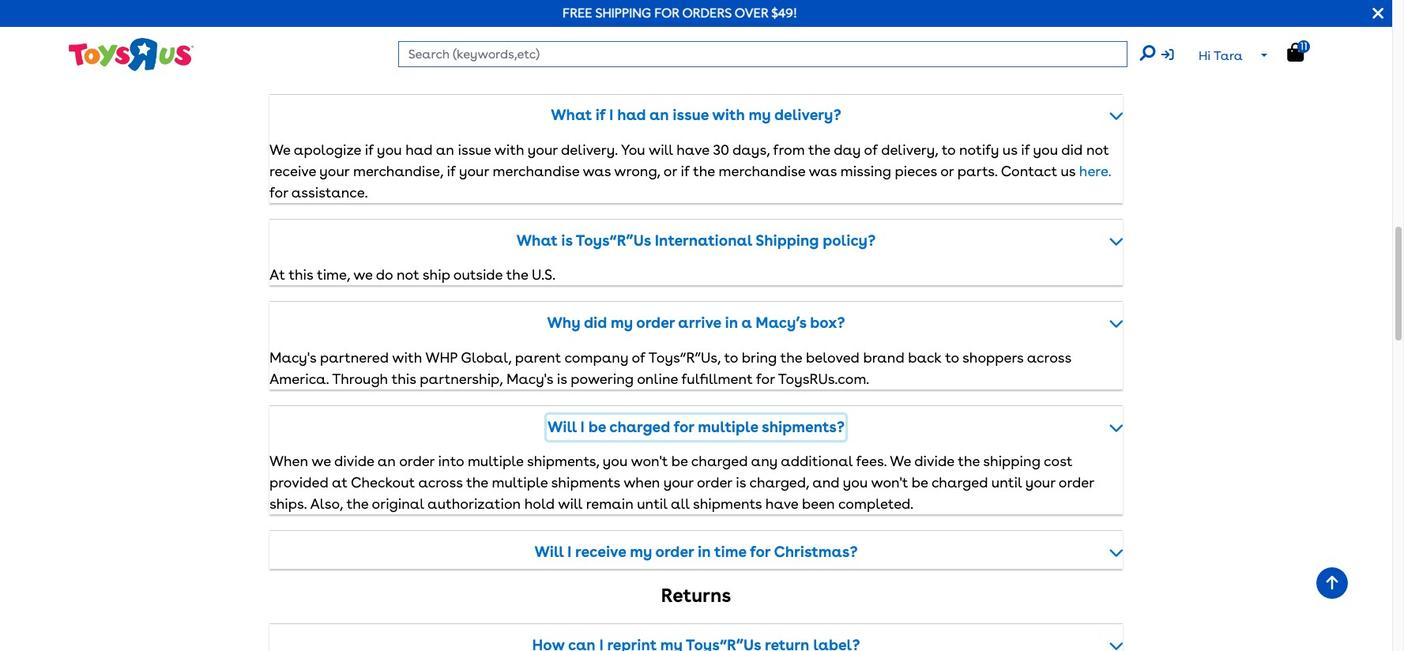 Task type: locate. For each thing, give the bounding box(es) containing it.
we left apologize
[[270, 141, 291, 158]]

1 vertical spatial of
[[632, 349, 646, 366]]

order
[[637, 314, 675, 332], [399, 453, 435, 470], [697, 474, 733, 491], [1059, 474, 1095, 491], [656, 543, 694, 561]]

won't up when
[[631, 453, 668, 470]]

had up you
[[617, 106, 646, 124]]

multiple right into
[[468, 453, 524, 470]]

an
[[650, 106, 669, 124], [436, 141, 454, 158], [378, 453, 396, 470]]

we left do
[[353, 267, 373, 283]]

divide right fees.
[[915, 453, 955, 470]]

2 vertical spatial with
[[392, 349, 422, 366]]

0 vertical spatial will
[[548, 418, 577, 436]]

box?
[[810, 314, 845, 332]]

back
[[908, 349, 942, 366]]

why did my order arrive in a macy's box?
[[547, 314, 845, 332]]

1 horizontal spatial did
[[1062, 141, 1083, 158]]

this right through
[[392, 370, 416, 387]]

1 horizontal spatial issue
[[673, 106, 709, 124]]

us up contact on the top right
[[1003, 141, 1018, 158]]

0 horizontal spatial charged
[[610, 418, 670, 436]]

order down the will i be charged for multiple shipments? link
[[697, 474, 733, 491]]

us left here.
[[1061, 163, 1076, 179]]

or right wrong,
[[664, 163, 677, 179]]

1 vertical spatial will
[[558, 496, 583, 512]]

1 horizontal spatial in
[[725, 314, 738, 332]]

your up assistance.
[[320, 163, 350, 179]]

0 horizontal spatial of
[[632, 349, 646, 366]]

online
[[637, 370, 678, 387]]

did up here. "link"
[[1062, 141, 1083, 158]]

1 horizontal spatial macy's
[[507, 370, 553, 387]]

multiple inside the will i be charged for multiple shipments? link
[[698, 418, 759, 436]]

receive down remain at the left bottom of the page
[[575, 543, 626, 561]]

free
[[563, 6, 593, 21]]

we right fees.
[[890, 453, 911, 470]]

1 vertical spatial in
[[698, 543, 711, 561]]

1 vertical spatial had
[[406, 141, 433, 158]]

1 horizontal spatial of
[[864, 141, 878, 158]]

macy's down parent
[[507, 370, 553, 387]]

an up merchandise, at the top left
[[436, 141, 454, 158]]

won't up completed.
[[872, 474, 908, 491]]

0 vertical spatial have
[[677, 141, 710, 158]]

1 horizontal spatial was
[[809, 163, 837, 179]]

order left arrive
[[637, 314, 675, 332]]

shipments down shipments,
[[551, 474, 620, 491]]

charged down "online"
[[610, 418, 670, 436]]

the right bring
[[781, 349, 803, 366]]

us
[[1003, 141, 1018, 158], [1061, 163, 1076, 179]]

hold
[[525, 496, 555, 512]]

an up checkout
[[378, 453, 396, 470]]

1 vertical spatial i
[[581, 418, 585, 436]]

1 vertical spatial is
[[557, 370, 567, 387]]

whp
[[426, 349, 458, 366]]

i for be
[[581, 418, 585, 436]]

the down at
[[347, 496, 369, 512]]

0 horizontal spatial until
[[637, 496, 668, 512]]

1 horizontal spatial across
[[1027, 349, 1072, 366]]

1 horizontal spatial divide
[[915, 453, 955, 470]]

across down into
[[418, 474, 463, 491]]

0 vertical spatial across
[[1027, 349, 1072, 366]]

when
[[624, 474, 660, 491]]

receive down apologize
[[270, 163, 316, 179]]

until
[[992, 474, 1022, 491], [637, 496, 668, 512]]

returns
[[661, 585, 731, 607]]

if right wrong,
[[681, 163, 690, 179]]

why
[[547, 314, 581, 332]]

across inside macy's partnered with whp global, parent company of toys"r"us, to bring the beloved brand back to shoppers across america. through this partnership, macy's is powering online fulfillment for toysrus.com.
[[1027, 349, 1072, 366]]

1 vertical spatial not
[[397, 267, 419, 283]]

1 horizontal spatial i
[[581, 418, 585, 436]]

2 horizontal spatial be
[[912, 474, 928, 491]]

0 vertical spatial us
[[1003, 141, 1018, 158]]

0 horizontal spatial had
[[406, 141, 433, 158]]

if inside what if i had an issue with my delivery? link
[[596, 106, 606, 124]]

be
[[589, 418, 606, 436], [672, 453, 688, 470], [912, 474, 928, 491]]

did right why
[[584, 314, 607, 332]]

1 horizontal spatial won't
[[872, 474, 908, 491]]

shopping bag image
[[1288, 43, 1304, 62]]

multiple down fulfillment in the bottom of the page
[[698, 418, 759, 436]]

0 vertical spatial of
[[864, 141, 878, 158]]

merchandise
[[493, 163, 580, 179], [719, 163, 806, 179]]

of inside macy's partnered with whp global, parent company of toys"r"us, to bring the beloved brand back to shoppers across america. through this partnership, macy's is powering online fulfillment for toysrus.com.
[[632, 349, 646, 366]]

0 horizontal spatial across
[[418, 474, 463, 491]]

issue
[[673, 106, 709, 124], [458, 141, 491, 158]]

0 vertical spatial an
[[650, 106, 669, 124]]

0 vertical spatial multiple
[[698, 418, 759, 436]]

the up authorization
[[466, 474, 488, 491]]

1 horizontal spatial merchandise
[[719, 163, 806, 179]]

order down all
[[656, 543, 694, 561]]

be up completed.
[[912, 474, 928, 491]]

global,
[[461, 349, 511, 366]]

if
[[596, 106, 606, 124], [365, 141, 374, 158], [1021, 141, 1030, 158], [447, 163, 456, 179], [681, 163, 690, 179]]

parent
[[515, 349, 561, 366]]

0 vertical spatial had
[[617, 106, 646, 124]]

merchandise,
[[353, 163, 443, 179]]

will
[[649, 141, 673, 158], [558, 496, 583, 512]]

was
[[583, 163, 611, 179], [809, 163, 837, 179]]

if up merchandise, at the top left
[[365, 141, 374, 158]]

be down powering
[[589, 418, 606, 436]]

1 vertical spatial did
[[584, 314, 607, 332]]

or
[[664, 163, 677, 179], [941, 163, 954, 179]]

ships.
[[270, 496, 307, 512]]

at
[[270, 267, 285, 283]]

0 vertical spatial not
[[1087, 141, 1109, 158]]

0 vertical spatial won't
[[631, 453, 668, 470]]

0 vertical spatial with
[[712, 106, 745, 124]]

0 vertical spatial will
[[649, 141, 673, 158]]

for down "online"
[[674, 418, 694, 436]]

not
[[1087, 141, 1109, 158], [397, 267, 419, 283]]

1 vertical spatial will
[[535, 543, 564, 561]]

2 horizontal spatial an
[[650, 106, 669, 124]]

1 vertical spatial won't
[[872, 474, 908, 491]]

for down bring
[[756, 370, 775, 387]]

hi tara button
[[1161, 41, 1278, 71]]

will down "hold"
[[535, 543, 564, 561]]

merchandise down 'delivery.' on the top left
[[493, 163, 580, 179]]

1 horizontal spatial have
[[766, 496, 799, 512]]

1 vertical spatial have
[[766, 496, 799, 512]]

your up all
[[664, 474, 694, 491]]

the left the day
[[809, 141, 831, 158]]

1 vertical spatial this
[[392, 370, 416, 387]]

had up merchandise, at the top left
[[406, 141, 433, 158]]

in left a
[[725, 314, 738, 332]]

will right "hold"
[[558, 496, 583, 512]]

2 vertical spatial an
[[378, 453, 396, 470]]

1 vertical spatial macy's
[[507, 370, 553, 387]]

0 horizontal spatial with
[[392, 349, 422, 366]]

for
[[270, 184, 288, 201], [756, 370, 775, 387], [674, 418, 694, 436], [750, 543, 771, 561]]

authorization
[[428, 496, 521, 512]]

have inside we apologize if you had an issue with your delivery. you will have 30 days, from the day of delivery, to notify us if you did not receive your merchandise, if your merchandise was wrong, or if the merchandise was missing pieces or parts. contact us
[[677, 141, 710, 158]]

and
[[813, 474, 840, 491]]

have
[[677, 141, 710, 158], [766, 496, 799, 512]]

1 vertical spatial my
[[611, 314, 633, 332]]

is left toys"r"us
[[561, 231, 573, 250]]

2 vertical spatial is
[[736, 474, 746, 491]]

my up the days,
[[749, 106, 771, 124]]

1 horizontal spatial or
[[941, 163, 954, 179]]

what up u.s.
[[517, 231, 558, 250]]

None search field
[[398, 41, 1155, 67]]

across right shoppers
[[1027, 349, 1072, 366]]

if right merchandise, at the top left
[[447, 163, 456, 179]]

will for will i be charged for multiple shipments?
[[548, 418, 577, 436]]

divide
[[334, 453, 374, 470], [915, 453, 955, 470]]

0 vertical spatial in
[[725, 314, 738, 332]]

or left "parts." at the top
[[941, 163, 954, 179]]

did inside we apologize if you had an issue with your delivery. you will have 30 days, from the day of delivery, to notify us if you did not receive your merchandise, if your merchandise was wrong, or if the merchandise was missing pieces or parts. contact us
[[1062, 141, 1083, 158]]

was down 'delivery.' on the top left
[[583, 163, 611, 179]]

if up 'delivery.' on the top left
[[596, 106, 606, 124]]

toys"r"us,
[[649, 349, 721, 366]]

1 vertical spatial we
[[890, 453, 911, 470]]

1 horizontal spatial shipments
[[693, 496, 762, 512]]

0 horizontal spatial not
[[397, 267, 419, 283]]

you
[[377, 141, 402, 158], [1034, 141, 1058, 158], [603, 453, 628, 470], [843, 474, 868, 491]]

macy's
[[756, 314, 807, 332]]

order inside why did my order arrive in a macy's box? link
[[637, 314, 675, 332]]

not right do
[[397, 267, 419, 283]]

of up "online"
[[632, 349, 646, 366]]

will up shipments,
[[548, 418, 577, 436]]

you
[[621, 141, 646, 158]]

is inside when we divide an order into multiple shipments, you won't be charged any additional fees. we divide the shipping cost provided at checkout across the multiple shipments when your order is charged, and you won't be charged until your order ships. also, the original authorization hold will remain until all shipments have been completed.
[[736, 474, 746, 491]]

0 vertical spatial we
[[270, 141, 291, 158]]

1 vertical spatial an
[[436, 141, 454, 158]]

1 vertical spatial be
[[672, 453, 688, 470]]

is down parent
[[557, 370, 567, 387]]

will right you
[[649, 141, 673, 158]]

shipments right all
[[693, 496, 762, 512]]

1 horizontal spatial until
[[992, 474, 1022, 491]]

1 horizontal spatial an
[[436, 141, 454, 158]]

1 vertical spatial charged
[[691, 453, 748, 470]]

1 vertical spatial receive
[[575, 543, 626, 561]]

30
[[713, 141, 729, 158]]

1 horizontal spatial not
[[1087, 141, 1109, 158]]

in for time
[[698, 543, 711, 561]]

0 vertical spatial my
[[749, 106, 771, 124]]

the inside macy's partnered with whp global, parent company of toys"r"us, to bring the beloved brand back to shoppers across america. through this partnership, macy's is powering online fulfillment for toysrus.com.
[[781, 349, 803, 366]]

not up here.
[[1087, 141, 1109, 158]]

charged down the will i be charged for multiple shipments? link
[[691, 453, 748, 470]]

macy's
[[270, 349, 316, 366], [507, 370, 553, 387]]

2 horizontal spatial with
[[712, 106, 745, 124]]

until down when
[[637, 496, 668, 512]]

my
[[749, 106, 771, 124], [611, 314, 633, 332], [630, 543, 652, 561]]

you up contact on the top right
[[1034, 141, 1058, 158]]

of up missing
[[864, 141, 878, 158]]

1 vertical spatial until
[[637, 496, 668, 512]]

the down 30
[[693, 163, 715, 179]]

issue inside we apologize if you had an issue with your delivery. you will have 30 days, from the day of delivery, to notify us if you did not receive your merchandise, if your merchandise was wrong, or if the merchandise was missing pieces or parts. contact us
[[458, 141, 491, 158]]

for right the time
[[750, 543, 771, 561]]

this right 'at'
[[289, 267, 313, 283]]

0 vertical spatial i
[[609, 106, 614, 124]]

parts.
[[958, 163, 998, 179]]

the left shipping
[[958, 453, 980, 470]]

0 vertical spatial we
[[353, 267, 373, 283]]

0 vertical spatial receive
[[270, 163, 316, 179]]

what
[[551, 106, 592, 124], [517, 231, 558, 250]]

pieces
[[895, 163, 937, 179]]

receive inside we apologize if you had an issue with your delivery. you will have 30 days, from the day of delivery, to notify us if you did not receive your merchandise, if your merchandise was wrong, or if the merchandise was missing pieces or parts. contact us
[[270, 163, 316, 179]]

an up we apologize if you had an issue with your delivery. you will have 30 days, from the day of delivery, to notify us if you did not receive your merchandise, if your merchandise was wrong, or if the merchandise was missing pieces or parts. contact us
[[650, 106, 669, 124]]

assistance.
[[292, 184, 368, 201]]

11 link
[[1288, 40, 1320, 62]]

0 horizontal spatial i
[[568, 543, 572, 561]]

through
[[332, 370, 388, 387]]

0 horizontal spatial an
[[378, 453, 396, 470]]

did
[[1062, 141, 1083, 158], [584, 314, 607, 332]]

my down remain at the left bottom of the page
[[630, 543, 652, 561]]

1 vertical spatial what
[[517, 231, 558, 250]]

from
[[773, 141, 805, 158]]

macy's up the america.
[[270, 349, 316, 366]]

1 divide from the left
[[334, 453, 374, 470]]

0 horizontal spatial macy's
[[270, 349, 316, 366]]

1 or from the left
[[664, 163, 677, 179]]

0 horizontal spatial was
[[583, 163, 611, 179]]

will inside when we divide an order into multiple shipments, you won't be charged any additional fees. we divide the shipping cost provided at checkout across the multiple shipments when your order is charged, and you won't be charged until your order ships. also, the original authorization hold will remain until all shipments have been completed.
[[558, 496, 583, 512]]

0 horizontal spatial be
[[589, 418, 606, 436]]

delivery.
[[561, 141, 618, 158]]

1 was from the left
[[583, 163, 611, 179]]

have left 30
[[677, 141, 710, 158]]

0 horizontal spatial did
[[584, 314, 607, 332]]

an inside what if i had an issue with my delivery? link
[[650, 106, 669, 124]]

days,
[[733, 141, 770, 158]]

1 vertical spatial we
[[312, 453, 331, 470]]

will
[[548, 418, 577, 436], [535, 543, 564, 561]]

any
[[751, 453, 778, 470]]

for
[[655, 6, 680, 21]]

divide up at
[[334, 453, 374, 470]]

what for what if i had an issue with my delivery?
[[551, 106, 592, 124]]

0 horizontal spatial we
[[312, 453, 331, 470]]

multiple up "hold"
[[492, 474, 548, 491]]

be down the will i be charged for multiple shipments? link
[[672, 453, 688, 470]]

in for a
[[725, 314, 738, 332]]

the
[[809, 141, 831, 158], [693, 163, 715, 179], [506, 267, 528, 283], [781, 349, 803, 366], [958, 453, 980, 470], [466, 474, 488, 491], [347, 496, 369, 512]]

1 horizontal spatial will
[[649, 141, 673, 158]]

charged down shipping
[[932, 474, 988, 491]]

this
[[289, 267, 313, 283], [392, 370, 416, 387]]

0 vertical spatial charged
[[610, 418, 670, 436]]

bring
[[742, 349, 777, 366]]

is left 'charged,'
[[736, 474, 746, 491]]

0 horizontal spatial or
[[664, 163, 677, 179]]

to inside we apologize if you had an issue with your delivery. you will have 30 days, from the day of delivery, to notify us if you did not receive your merchandise, if your merchandise was wrong, or if the merchandise was missing pieces or parts. contact us
[[942, 141, 956, 158]]

with
[[712, 106, 745, 124], [494, 141, 525, 158], [392, 349, 422, 366]]

macy's partnered with whp global, parent company of toys"r"us, to bring the beloved brand back to shoppers across america. through this partnership, macy's is powering online fulfillment for toysrus.com.
[[270, 349, 1072, 387]]

we
[[353, 267, 373, 283], [312, 453, 331, 470]]

with inside macy's partnered with whp global, parent company of toys"r"us, to bring the beloved brand back to shoppers across america. through this partnership, macy's is powering online fulfillment for toysrus.com.
[[392, 349, 422, 366]]

we up provided
[[312, 453, 331, 470]]

0 horizontal spatial will
[[558, 496, 583, 512]]

shipments
[[551, 474, 620, 491], [693, 496, 762, 512]]

in left the time
[[698, 543, 711, 561]]

had
[[617, 106, 646, 124], [406, 141, 433, 158]]

an inside we apologize if you had an issue with your delivery. you will have 30 days, from the day of delivery, to notify us if you did not receive your merchandise, if your merchandise was wrong, or if the merchandise was missing pieces or parts. contact us
[[436, 141, 454, 158]]

0 vertical spatial did
[[1062, 141, 1083, 158]]

0 vertical spatial what
[[551, 106, 592, 124]]

your
[[528, 141, 558, 158], [320, 163, 350, 179], [459, 163, 489, 179], [664, 474, 694, 491], [1026, 474, 1056, 491]]

won't
[[631, 453, 668, 470], [872, 474, 908, 491]]

what if i had an issue with my delivery? link
[[270, 103, 1123, 128]]

missing
[[841, 163, 892, 179]]

0 vertical spatial macy's
[[270, 349, 316, 366]]

merchandise down the days,
[[719, 163, 806, 179]]

we apologize if you had an issue with your delivery. you will have 30 days, from the day of delivery, to notify us if you did not receive your merchandise, if your merchandise was wrong, or if the merchandise was missing pieces or parts. contact us
[[270, 141, 1109, 179]]

have down 'charged,'
[[766, 496, 799, 512]]

shipping
[[596, 6, 651, 21]]

international
[[655, 231, 752, 250]]

until down shipping
[[992, 474, 1022, 491]]

for left assistance.
[[270, 184, 288, 201]]

order down 'cost'
[[1059, 474, 1095, 491]]

to left notify
[[942, 141, 956, 158]]

to
[[942, 141, 956, 158], [724, 349, 738, 366], [945, 349, 959, 366]]

across
[[1027, 349, 1072, 366], [418, 474, 463, 491]]

what up 'delivery.' on the top left
[[551, 106, 592, 124]]

you up merchandise, at the top left
[[377, 141, 402, 158]]

0 horizontal spatial merchandise
[[493, 163, 580, 179]]

my up company
[[611, 314, 633, 332]]

1 vertical spatial with
[[494, 141, 525, 158]]

1 horizontal spatial with
[[494, 141, 525, 158]]

0 horizontal spatial divide
[[334, 453, 374, 470]]

we
[[270, 141, 291, 158], [890, 453, 911, 470]]

was down the day
[[809, 163, 837, 179]]

1 horizontal spatial receive
[[575, 543, 626, 561]]

you up when
[[603, 453, 628, 470]]

u.s.
[[532, 267, 556, 283]]



Task type: describe. For each thing, give the bounding box(es) containing it.
what is toys"r"us international shipping policy? link
[[270, 228, 1123, 254]]

2 or from the left
[[941, 163, 954, 179]]

beloved
[[806, 349, 860, 366]]

time,
[[317, 267, 350, 283]]

policy?
[[823, 231, 876, 250]]

charged,
[[750, 474, 809, 491]]

all
[[671, 496, 690, 512]]

at
[[332, 474, 348, 491]]

arrive
[[678, 314, 721, 332]]

your left 'delivery.' on the top left
[[528, 141, 558, 158]]

company
[[565, 349, 629, 366]]

into
[[438, 453, 464, 470]]

0 vertical spatial until
[[992, 474, 1022, 491]]

2 vertical spatial my
[[630, 543, 652, 561]]

for inside macy's partnered with whp global, parent company of toys"r"us, to bring the beloved brand back to shoppers across america. through this partnership, macy's is powering online fulfillment for toysrus.com.
[[756, 370, 775, 387]]

will i be charged for multiple shipments? link
[[270, 415, 1123, 440]]

completed.
[[839, 496, 914, 512]]

across inside when we divide an order into multiple shipments, you won't be charged any additional fees. we divide the shipping cost provided at checkout across the multiple shipments when your order is charged, and you won't be charged until your order ships. also, the original authorization hold will remain until all shipments have been completed.
[[418, 474, 463, 491]]

christmas?
[[774, 543, 858, 561]]

shipments,
[[527, 453, 600, 470]]

been
[[802, 496, 835, 512]]

had inside we apologize if you had an issue with your delivery. you will have 30 days, from the day of delivery, to notify us if you did not receive your merchandise, if your merchandise was wrong, or if the merchandise was missing pieces or parts. contact us
[[406, 141, 433, 158]]

partnership,
[[420, 370, 503, 387]]

an inside when we divide an order into multiple shipments, you won't be charged any additional fees. we divide the shipping cost provided at checkout across the multiple shipments when your order is charged, and you won't be charged until your order ships. also, the original authorization hold will remain until all shipments have been completed.
[[378, 453, 396, 470]]

contact
[[1001, 163, 1058, 179]]

checkout
[[351, 474, 415, 491]]

1 vertical spatial multiple
[[468, 453, 524, 470]]

with inside we apologize if you had an issue with your delivery. you will have 30 days, from the day of delivery, to notify us if you did not receive your merchandise, if your merchandise was wrong, or if the merchandise was missing pieces or parts. contact us
[[494, 141, 525, 158]]

ship
[[423, 267, 450, 283]]

partnered
[[320, 349, 389, 366]]

to up fulfillment in the bottom of the page
[[724, 349, 738, 366]]

fees.
[[856, 453, 887, 470]]

additional
[[781, 453, 853, 470]]

this inside macy's partnered with whp global, parent company of toys"r"us, to bring the beloved brand back to shoppers across america. through this partnership, macy's is powering online fulfillment for toysrus.com.
[[392, 370, 416, 387]]

2 divide from the left
[[915, 453, 955, 470]]

toysrus.com.
[[778, 370, 870, 387]]

hi tara
[[1199, 48, 1243, 63]]

free shipping for orders over $49! link
[[563, 6, 798, 21]]

not inside we apologize if you had an issue with your delivery. you will have 30 days, from the day of delivery, to notify us if you did not receive your merchandise, if your merchandise was wrong, or if the merchandise was missing pieces or parts. contact us
[[1087, 141, 1109, 158]]

delivery,
[[881, 141, 938, 158]]

shoppers
[[963, 349, 1024, 366]]

here.
[[1080, 163, 1112, 179]]

is inside macy's partnered with whp global, parent company of toys"r"us, to bring the beloved brand back to shoppers across america. through this partnership, macy's is powering online fulfillment for toysrus.com.
[[557, 370, 567, 387]]

what is toys"r"us international shipping policy?
[[517, 231, 876, 250]]

to right back
[[945, 349, 959, 366]]

for inside will i receive my order in time for christmas? link
[[750, 543, 771, 561]]

powering
[[571, 370, 634, 387]]

day
[[834, 141, 861, 158]]

i for receive
[[568, 543, 572, 561]]

delivery?
[[775, 106, 842, 124]]

do
[[376, 267, 393, 283]]

fulfillment
[[682, 370, 753, 387]]

0 vertical spatial shipments
[[551, 474, 620, 491]]

orders
[[683, 6, 732, 21]]

2 horizontal spatial i
[[609, 106, 614, 124]]

time
[[715, 543, 747, 561]]

0 horizontal spatial us
[[1003, 141, 1018, 158]]

the left u.s.
[[506, 267, 528, 283]]

11
[[1301, 40, 1308, 52]]

cost
[[1044, 453, 1073, 470]]

be inside the will i be charged for multiple shipments? link
[[589, 418, 606, 436]]

apologize
[[294, 141, 361, 158]]

Enter Keyword or Item No. search field
[[398, 41, 1128, 67]]

1 horizontal spatial had
[[617, 106, 646, 124]]

original
[[372, 496, 424, 512]]

for inside here. for assistance.
[[270, 184, 288, 201]]

for inside the will i be charged for multiple shipments? link
[[674, 418, 694, 436]]

shipping
[[756, 231, 819, 250]]

toys r us image
[[68, 37, 194, 72]]

when we divide an order into multiple shipments, you won't be charged any additional fees. we divide the shipping cost provided at checkout across the multiple shipments when your order is charged, and you won't be charged until your order ships. also, the original authorization hold will remain until all shipments have been completed.
[[270, 453, 1095, 512]]

here. for assistance.
[[270, 163, 1112, 201]]

free shipping for orders over $49!
[[563, 6, 798, 21]]

when
[[270, 453, 308, 470]]

your right merchandise, at the top left
[[459, 163, 489, 179]]

of inside we apologize if you had an issue with your delivery. you will have 30 days, from the day of delivery, to notify us if you did not receive your merchandise, if your merchandise was wrong, or if the merchandise was missing pieces or parts. contact us
[[864, 141, 878, 158]]

will i receive my order in time for christmas? link
[[270, 540, 1123, 565]]

shipments?
[[762, 418, 845, 436]]

0 vertical spatial is
[[561, 231, 573, 250]]

0 horizontal spatial this
[[289, 267, 313, 283]]

if up contact on the top right
[[1021, 141, 1030, 158]]

1 vertical spatial shipments
[[693, 496, 762, 512]]

2 vertical spatial charged
[[932, 474, 988, 491]]

close button image
[[1373, 5, 1384, 22]]

wrong,
[[614, 163, 660, 179]]

have inside when we divide an order into multiple shipments, you won't be charged any additional fees. we divide the shipping cost provided at checkout across the multiple shipments when your order is charged, and you won't be charged until your order ships. also, the original authorization hold will remain until all shipments have been completed.
[[766, 496, 799, 512]]

we inside when we divide an order into multiple shipments, you won't be charged any additional fees. we divide the shipping cost provided at checkout across the multiple shipments when your order is charged, and you won't be charged until your order ships. also, the original authorization hold will remain until all shipments have been completed.
[[890, 453, 911, 470]]

outside
[[454, 267, 503, 283]]

a
[[742, 314, 752, 332]]

order left into
[[399, 453, 435, 470]]

here. link
[[1080, 163, 1112, 179]]

what if i had an issue with my delivery?
[[551, 106, 842, 124]]

remain
[[586, 496, 634, 512]]

toys"r"us
[[576, 231, 651, 250]]

1 horizontal spatial charged
[[691, 453, 748, 470]]

tara
[[1214, 48, 1243, 63]]

provided
[[270, 474, 329, 491]]

notify
[[960, 141, 999, 158]]

2 merchandise from the left
[[719, 163, 806, 179]]

we inside we apologize if you had an issue with your delivery. you will have 30 days, from the day of delivery, to notify us if you did not receive your merchandise, if your merchandise was wrong, or if the merchandise was missing pieces or parts. contact us
[[270, 141, 291, 158]]

sign in image
[[1161, 48, 1174, 61]]

1 merchandise from the left
[[493, 163, 580, 179]]

brand
[[863, 349, 905, 366]]

2 vertical spatial multiple
[[492, 474, 548, 491]]

over
[[735, 6, 769, 21]]

will i be charged for multiple shipments?
[[548, 418, 845, 436]]

will inside we apologize if you had an issue with your delivery. you will have 30 days, from the day of delivery, to notify us if you did not receive your merchandise, if your merchandise was wrong, or if the merchandise was missing pieces or parts. contact us
[[649, 141, 673, 158]]

shipping
[[984, 453, 1041, 470]]

you down fees.
[[843, 474, 868, 491]]

2 was from the left
[[809, 163, 837, 179]]

we inside when we divide an order into multiple shipments, you won't be charged any additional fees. we divide the shipping cost provided at checkout across the multiple shipments when your order is charged, and you won't be charged until your order ships. also, the original authorization hold will remain until all shipments have been completed.
[[312, 453, 331, 470]]

will i receive my order in time for christmas?
[[535, 543, 858, 561]]

america.
[[270, 370, 329, 387]]

hi
[[1199, 48, 1211, 63]]

also,
[[310, 496, 343, 512]]

1 horizontal spatial be
[[672, 453, 688, 470]]

order inside will i receive my order in time for christmas? link
[[656, 543, 694, 561]]

1 horizontal spatial us
[[1061, 163, 1076, 179]]

will for will i receive my order in time for christmas?
[[535, 543, 564, 561]]

what for what is toys"r"us international shipping policy?
[[517, 231, 558, 250]]

your down 'cost'
[[1026, 474, 1056, 491]]

at this time, we do not ship outside the u.s.
[[270, 267, 556, 283]]



Task type: vqa. For each thing, say whether or not it's contained in the screenshot.
NY
no



